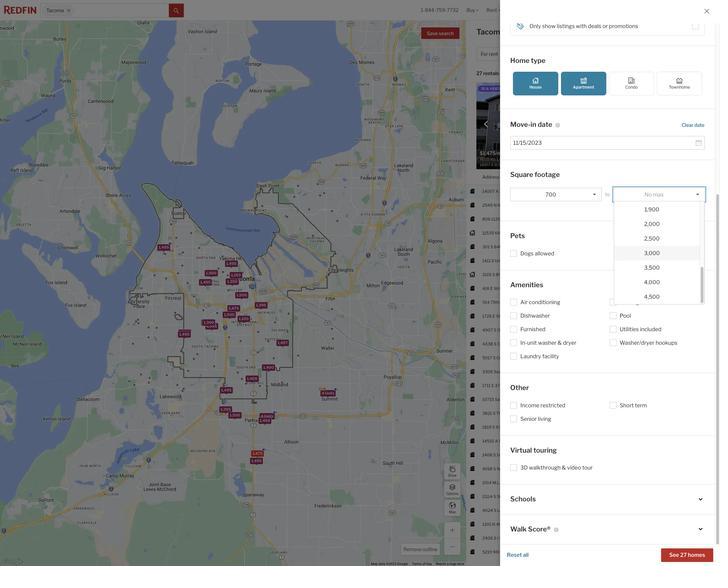 Task type: describe. For each thing, give the bounding box(es) containing it.
27 rentals
[[477, 71, 500, 76]]

s for 3821
[[493, 411, 496, 416]]

n for 1201
[[493, 522, 496, 527]]

jr
[[505, 480, 509, 486]]

draw button
[[444, 463, 461, 480]]

see 27 homes button
[[662, 549, 714, 563]]

$1,395
[[562, 342, 575, 347]]

home
[[511, 57, 530, 65]]

s for 1408
[[494, 453, 496, 458]]

square footage
[[511, 171, 560, 179]]

outline
[[423, 547, 438, 553]]

s for 301
[[491, 244, 494, 249]]

st right the 8th in the top of the page
[[504, 272, 508, 277]]

1,800 image
[[615, 188, 700, 202]]

tacoma for 5219 96th st e
[[528, 550, 543, 555]]

4,000
[[645, 279, 660, 286]]

1 vertical spatial units
[[264, 414, 274, 419]]

tacoma for 914 75th st e
[[528, 300, 543, 305]]

/mo for $1,395 /mo
[[575, 342, 582, 347]]

1-
[[421, 7, 425, 13]]

3d for 3d walkthrough & video tour
[[521, 465, 528, 471]]

list box containing no max
[[614, 188, 705, 305]]

utilities
[[620, 326, 639, 333]]

84th
[[494, 244, 504, 249]]

434 days
[[673, 189, 690, 194]]

6 favorite this home image from the top
[[704, 298, 712, 306]]

parkland for 806 112th st e
[[528, 217, 545, 222]]

st right sawyer
[[509, 369, 513, 374]]

1726
[[483, 314, 492, 319]]

house
[[530, 85, 542, 90]]

walkthrough
[[529, 465, 561, 471]]

301
[[483, 244, 490, 249]]

2406
[[483, 536, 493, 541]]

options button
[[444, 482, 461, 499]]

s up narrows
[[505, 189, 508, 194]]

save
[[427, 30, 438, 36]]

previous button image
[[483, 121, 490, 128]]

map data ©2023 google
[[371, 563, 408, 566]]

view details link
[[663, 155, 697, 167]]

st down schools
[[517, 508, 521, 513]]

2 favorite this home image from the top
[[704, 201, 712, 209]]

map
[[450, 563, 457, 566]]

1411
[[483, 258, 491, 263]]

s for 4018
[[494, 467, 496, 472]]

photo of 14007 a st s, parkland, wa 98444 image
[[477, 83, 594, 169]]

short term
[[620, 403, 648, 409]]

ave for thompson
[[518, 411, 525, 416]]

st right cedar
[[510, 342, 514, 347]]

rent
[[489, 51, 499, 57]]

laundry facility
[[521, 354, 560, 360]]

3
[[673, 342, 675, 347]]

i
[[498, 536, 499, 541]]

map for map data ©2023 google
[[371, 563, 378, 566]]

914 75th st e
[[483, 300, 508, 305]]

map for map
[[449, 510, 456, 514]]

year built
[[651, 90, 670, 96]]

favorite button image
[[581, 84, 592, 96]]

townhome
[[670, 85, 691, 90]]

orchard for 5017
[[497, 355, 512, 361]]

st right 4th
[[504, 522, 508, 527]]

1 horizontal spatial 4
[[322, 391, 325, 396]]

st left the laundry
[[513, 355, 517, 361]]

dogs allowed
[[521, 250, 555, 257]]

days for 19 days
[[678, 369, 687, 374]]

©2023
[[386, 563, 397, 566]]

tacoma for 4338 s cedar st
[[528, 342, 543, 347]]

tacoma for 1411 s union ave
[[528, 258, 543, 263]]

st right the '112th'
[[503, 217, 507, 222]]

759-
[[436, 7, 447, 13]]

st right "14007"
[[500, 189, 504, 194]]

utilities included
[[620, 326, 662, 333]]

1819 s 93rd st
[[483, 425, 510, 430]]

dialog containing 1,900
[[614, 188, 705, 305]]

1,350
[[227, 279, 238, 284]]

footage
[[535, 171, 560, 179]]

4024 s lawrence st
[[483, 508, 521, 513]]

53 days
[[673, 480, 688, 486]]

s for 11114
[[494, 494, 496, 499]]

only
[[530, 23, 542, 29]]

Select your move-in date text field
[[514, 140, 696, 146]]

wright
[[494, 286, 507, 291]]

days for 53 days
[[679, 480, 688, 486]]

s up 14th at the right
[[504, 439, 507, 444]]

1 vertical spatial 4
[[261, 414, 264, 419]]

touring
[[534, 447, 557, 455]]

sawyer
[[494, 369, 508, 374]]

2 horizontal spatial 1,395
[[256, 303, 266, 308]]

remove outline
[[404, 547, 438, 553]]

orchard for 4907
[[498, 328, 513, 333]]

$1,295+
[[562, 217, 577, 222]]

1-844-759-7732 link
[[421, 7, 459, 13]]

0 vertical spatial 1,475
[[229, 306, 239, 311]]

s for 4024
[[494, 508, 497, 513]]

0 horizontal spatial 1,395
[[207, 324, 217, 329]]

$1,150
[[562, 480, 574, 486]]

recommended button
[[519, 70, 560, 77]]

st right 84th
[[505, 244, 509, 249]]

lawrence
[[498, 508, 516, 513]]

in-
[[521, 340, 528, 346]]

0 vertical spatial &
[[487, 87, 489, 91]]

11114 s sheridan ave
[[483, 494, 522, 499]]

3d walkthrough & video tour
[[521, 465, 593, 471]]

tacoma for 4018 s warner st
[[528, 467, 543, 472]]

2,500
[[645, 236, 660, 242]]

5 favorite this home image from the top
[[704, 270, 712, 278]]

2406 s i st
[[483, 536, 504, 541]]

term
[[636, 403, 648, 409]]

clear date
[[682, 122, 705, 128]]

72
[[673, 550, 678, 555]]

3115 s 8th st
[[483, 272, 508, 277]]

19 days
[[673, 369, 687, 374]]

6th
[[495, 231, 502, 236]]

1 vertical spatial 4 units
[[261, 414, 274, 419]]

built
[[661, 90, 670, 96]]

/mo for $1,318 /mo
[[574, 467, 582, 472]]

11535 6th ave e
[[483, 231, 514, 236]]

e right 416
[[491, 286, 493, 291]]

27 inside button
[[681, 552, 687, 559]]

2 for $1,295+ /mo
[[605, 217, 608, 222]]

1,150
[[231, 273, 241, 278]]

allowed for cats allowed
[[638, 250, 657, 257]]

— for available
[[693, 90, 696, 96]]

narrows
[[498, 203, 514, 208]]

tacoma up for rent
[[477, 27, 505, 36]]

ave for sheridan
[[515, 494, 522, 499]]

14515
[[483, 439, 495, 444]]

ave right 6th
[[503, 231, 510, 236]]

2 vertical spatial &
[[562, 465, 567, 471]]

s right rd
[[513, 397, 515, 402]]

st right 56th on the right bottom of page
[[507, 314, 511, 319]]

0 horizontal spatial date
[[538, 120, 553, 129]]

clear date button
[[682, 119, 705, 131]]

$1,395 /mo
[[562, 342, 582, 347]]

72 days
[[673, 550, 687, 555]]

video
[[568, 465, 582, 471]]

other
[[511, 384, 530, 392]]

1014
[[483, 480, 492, 486]]

37th
[[495, 383, 504, 388]]

st left furnished on the right
[[514, 328, 518, 333]]

dishwasher
[[521, 313, 550, 319]]

tacoma for 3306 sawyer st
[[528, 369, 543, 374]]

st right 14th at the right
[[507, 453, 511, 458]]

$1,150 /mo
[[562, 480, 582, 486]]

56th
[[497, 314, 506, 319]]

tacoma rentals
[[477, 27, 534, 36]]

days for 17 days
[[678, 244, 687, 249]]

1 day
[[673, 258, 682, 263]]

11114
[[483, 494, 493, 499]]

3,500
[[645, 265, 660, 271]]

/mo for $1,150 /mo
[[574, 480, 582, 486]]

11
[[673, 300, 677, 305]]

schools link
[[511, 495, 705, 504]]

3306
[[483, 369, 493, 374]]

status
[[651, 109, 664, 114]]

search
[[439, 30, 454, 36]]

to
[[606, 192, 610, 197]]



Task type: vqa. For each thing, say whether or not it's contained in the screenshot.
$/SQ.
yes



Task type: locate. For each thing, give the bounding box(es) containing it.
3d for 3d & video tour
[[481, 87, 486, 91]]

Apartment checkbox
[[561, 72, 607, 95]]

submit search image
[[174, 8, 179, 13]]

tacoma for 1014 m.l.k. jr way
[[528, 480, 543, 486]]

ave for wright
[[508, 286, 516, 291]]

0 horizontal spatial 27
[[477, 71, 483, 76]]

1 horizontal spatial 27
[[681, 552, 687, 559]]

parkland left $1,295+
[[528, 217, 545, 222]]

score®
[[529, 525, 551, 534]]

/mo up the $1,475 /mo
[[575, 342, 582, 347]]

a for 14515
[[495, 439, 498, 444]]

save search
[[427, 30, 454, 36]]

map inside button
[[449, 510, 456, 514]]

ave
[[503, 231, 510, 236], [507, 258, 515, 263], [508, 286, 516, 291], [518, 411, 525, 416], [515, 494, 522, 499]]

virtual
[[511, 447, 532, 455]]

/mo down "$1,395 /mo" at the right
[[575, 369, 582, 374]]

income
[[521, 403, 540, 409]]

0 horizontal spatial 3d
[[481, 87, 486, 91]]

of
[[423, 563, 426, 566]]

allowed right dogs
[[535, 250, 555, 257]]

s for 1711
[[492, 383, 494, 388]]

days right 53
[[679, 480, 688, 486]]

ave right the union
[[507, 258, 515, 263]]

year
[[651, 90, 660, 96]]

location
[[528, 174, 546, 180]]

4,500
[[645, 294, 660, 300]]

reset
[[507, 552, 522, 559]]

1 favorite this home image from the top
[[704, 187, 712, 195]]

s right 1819
[[493, 425, 495, 430]]

0 vertical spatial 2
[[605, 217, 608, 222]]

0 vertical spatial 4 units
[[322, 391, 335, 396]]

s left i
[[494, 536, 497, 541]]

st right 37th
[[505, 383, 509, 388]]

tacoma up air conditioning
[[528, 286, 543, 291]]

1 horizontal spatial 1,395
[[221, 407, 231, 412]]

s right 4018
[[494, 467, 496, 472]]

850-919
[[643, 217, 660, 222]]

days right 3 in the bottom right of the page
[[676, 342, 685, 347]]

& left video
[[487, 87, 489, 91]]

s right 301
[[491, 244, 494, 249]]

1411 s union ave
[[483, 258, 515, 263]]

st right warner
[[512, 467, 516, 472]]

1 horizontal spatial map
[[449, 510, 456, 514]]

orchard up cedar
[[498, 328, 513, 333]]

7732
[[447, 7, 459, 13]]

1 vertical spatial n
[[493, 522, 496, 527]]

1 vertical spatial parkland
[[528, 494, 545, 499]]

allowed down '860'
[[638, 250, 657, 257]]

0 horizontal spatial 1,475
[[229, 306, 239, 311]]

— down table button
[[693, 90, 696, 96]]

ave down "income" on the bottom of page
[[518, 411, 525, 416]]

1 vertical spatial 1,400
[[247, 376, 258, 381]]

options
[[447, 492, 459, 496]]

allowed down 4,000
[[641, 299, 661, 306]]

list box
[[614, 188, 705, 305]]

0 vertical spatial n
[[494, 203, 497, 208]]

date inside button
[[695, 122, 705, 128]]

1,400
[[264, 365, 274, 370], [247, 376, 258, 381]]

parkland down the walkthrough
[[528, 494, 545, 499]]

st right the '96th' at the bottom right of page
[[503, 550, 508, 555]]

map button
[[444, 500, 461, 517]]

/mo down video at the right of page
[[574, 480, 582, 486]]

Townhome checkbox
[[657, 72, 703, 95]]

s for 3115
[[493, 272, 495, 277]]

n right 2545
[[494, 203, 497, 208]]

tacoma right in- at the right bottom of page
[[528, 342, 543, 347]]

st right 75th
[[501, 300, 505, 305]]

tacoma right walk
[[528, 522, 543, 527]]

air conditioning
[[521, 299, 561, 306]]

dr
[[515, 203, 519, 208]]

tacoma for 5017 s orchard st
[[528, 355, 543, 361]]

1 vertical spatial 1,395
[[207, 324, 217, 329]]

434
[[673, 189, 681, 194]]

a right "14007"
[[496, 189, 499, 194]]

2 vertical spatial 1,395
[[221, 407, 231, 412]]

hookups
[[656, 340, 678, 346]]

ave for union
[[507, 258, 515, 263]]

furnished
[[521, 326, 546, 333]]

way
[[509, 480, 518, 486]]

/mo for $1,295+ /mo
[[578, 217, 585, 222]]

1 horizontal spatial date
[[695, 122, 705, 128]]

1 parkland from the top
[[528, 217, 545, 222]]

days right 17
[[678, 244, 687, 249]]

walk score® link
[[511, 525, 705, 534]]

n for 2545
[[494, 203, 497, 208]]

s for 4338
[[494, 342, 497, 347]]

thompson
[[497, 411, 517, 416]]

tacoma right reset
[[528, 550, 543, 555]]

10715
[[483, 397, 494, 402]]

1 horizontal spatial 3d
[[521, 465, 528, 471]]

a right '14515'
[[495, 439, 498, 444]]

ave right sheridan
[[515, 494, 522, 499]]

m.l.k.
[[493, 480, 504, 486]]

google image
[[2, 558, 24, 567]]

date right clear
[[695, 122, 705, 128]]

0 horizontal spatial units
[[264, 414, 274, 419]]

tacoma for 1201 n 4th st
[[528, 522, 543, 527]]

1014 m.l.k. jr way
[[483, 480, 518, 486]]

dialog
[[614, 188, 705, 305]]

cats allowed
[[625, 250, 657, 257]]

amenities
[[511, 281, 544, 289]]

map down 'options'
[[449, 510, 456, 514]]

2 parkland from the top
[[528, 494, 545, 499]]

map
[[449, 510, 456, 514], [371, 563, 378, 566]]

e left 56th on the right bottom of page
[[493, 314, 496, 319]]

favorite this home image
[[704, 187, 712, 195], [704, 201, 712, 209], [704, 215, 712, 223], [704, 256, 712, 264], [704, 270, 712, 278], [704, 298, 712, 306], [704, 367, 712, 375]]

photos
[[668, 72, 686, 79]]

950
[[643, 258, 651, 263]]

— left status
[[640, 109, 644, 114]]

tacoma down virtual touring
[[528, 467, 543, 472]]

3d & video tour
[[481, 87, 511, 91]]

tacoma up unit
[[528, 328, 543, 333]]

0 vertical spatial 4
[[322, 391, 325, 396]]

1,900
[[645, 206, 660, 213]]

or
[[603, 23, 608, 29]]

1 horizontal spatial 1,400
[[264, 365, 274, 370]]

None search field
[[75, 4, 169, 17]]

tacoma for 4907 s orchard st
[[528, 328, 543, 333]]

— left year
[[640, 90, 644, 96]]

e right the '112th'
[[508, 217, 510, 222]]

s left 14th at the right
[[494, 453, 496, 458]]

7 favorite this home image from the top
[[704, 367, 712, 375]]

s for 2406
[[494, 536, 497, 541]]

s right the 4338
[[494, 342, 497, 347]]

1 vertical spatial 27
[[681, 552, 687, 559]]

e for 914 75th st e
[[506, 300, 508, 305]]

orchard
[[498, 328, 513, 333], [497, 355, 512, 361]]

House checkbox
[[513, 72, 559, 95]]

days right 72
[[679, 550, 687, 555]]

$1,318 /mo
[[562, 467, 582, 472]]

1408 s 14th st
[[483, 453, 511, 458]]

rd
[[506, 397, 512, 402]]

780
[[643, 369, 651, 374]]

union
[[495, 258, 506, 263]]

ave left unit
[[508, 286, 516, 291]]

orchard down cedar
[[497, 355, 512, 361]]

1 2 from the top
[[605, 217, 608, 222]]

n left 4th
[[493, 522, 496, 527]]

parkland for 11114 s sheridan ave
[[528, 494, 545, 499]]

address button
[[483, 170, 500, 185]]

terms
[[412, 563, 422, 566]]

tacoma up dishwasher
[[528, 300, 543, 305]]

s for 1819
[[493, 425, 495, 430]]

1 vertical spatial a
[[495, 439, 498, 444]]

1,475 down the 1,450
[[253, 451, 263, 456]]

2 for $1,475 /mo
[[605, 369, 608, 374]]

1 vertical spatial 3d
[[521, 465, 528, 471]]

st right 93rd
[[506, 425, 510, 430]]

/mo right $1,295+
[[578, 217, 585, 222]]

$/sq. ft.
[[599, 90, 614, 96]]

$1,475 /mo
[[562, 369, 582, 374]]

location button
[[528, 170, 546, 185]]

4024
[[483, 508, 493, 513]]

days for 11 days
[[677, 300, 686, 305]]

tacoma down unit
[[528, 355, 543, 361]]

st right '14515'
[[499, 439, 503, 444]]

days for 434 days
[[682, 189, 690, 194]]

favorite button checkbox
[[581, 84, 592, 96]]

0 horizontal spatial map
[[371, 563, 378, 566]]

view details
[[667, 159, 693, 165]]

s right 5017
[[493, 355, 496, 361]]

s for 5017
[[493, 355, 496, 361]]

days for 72 days
[[679, 550, 687, 555]]

1,742
[[643, 231, 653, 236]]

allowed for dogs allowed
[[535, 250, 555, 257]]

0 horizontal spatial 4 units
[[261, 414, 274, 419]]

e right the '96th' at the bottom right of page
[[508, 550, 511, 555]]

s for 4907
[[494, 328, 497, 333]]

allowed for parking allowed
[[641, 299, 661, 306]]

1 vertical spatial 2
[[605, 369, 608, 374]]

e for 806 112th st e
[[508, 217, 510, 222]]

0 horizontal spatial 1,400
[[247, 376, 258, 381]]

1711
[[483, 383, 491, 388]]

1 horizontal spatial units
[[325, 391, 335, 396]]

1 vertical spatial &
[[558, 340, 562, 346]]

tacoma up the walkthrough
[[528, 453, 543, 458]]

3d left video
[[481, 87, 486, 91]]

map left data
[[371, 563, 378, 566]]

:
[[518, 71, 519, 76]]

e right 6th
[[511, 231, 514, 236]]

short
[[620, 403, 634, 409]]

3d down the virtual
[[521, 465, 528, 471]]

tacoma up furnished on the right
[[528, 314, 543, 319]]

tacoma left the remove tacoma icon
[[46, 8, 64, 13]]

0 vertical spatial parkland
[[528, 217, 545, 222]]

days right 19
[[678, 369, 687, 374]]

1 vertical spatial map
[[371, 563, 378, 566]]

1,475 down the 1,350
[[229, 306, 239, 311]]

27 right see
[[681, 552, 687, 559]]

1 vertical spatial orchard
[[497, 355, 512, 361]]

1,318
[[203, 320, 212, 325]]

e for 5219 96th st e
[[508, 550, 511, 555]]

5017
[[483, 355, 493, 361]]

1-844-759-7732
[[421, 7, 459, 13]]

with
[[576, 23, 587, 29]]

0 vertical spatial 1,400
[[264, 365, 274, 370]]

93rd
[[496, 425, 506, 430]]

0 vertical spatial units
[[325, 391, 335, 396]]

4 favorite this home image from the top
[[704, 256, 712, 264]]

tacoma down the laundry
[[528, 369, 543, 374]]

s right 4907
[[494, 328, 497, 333]]

option group
[[513, 72, 703, 95]]

s right 1711
[[492, 383, 494, 388]]

view details button
[[663, 156, 697, 167]]

& left video at the right of page
[[562, 465, 567, 471]]

14007
[[483, 189, 495, 194]]

available
[[679, 109, 696, 114]]

3 favorite this home image from the top
[[704, 215, 712, 223]]

days for 3 days
[[676, 342, 685, 347]]

condo
[[626, 85, 638, 90]]

0 vertical spatial 27
[[477, 71, 483, 76]]

1 horizontal spatial 4 units
[[322, 391, 335, 396]]

map region
[[0, 0, 516, 567]]

27 left rentals
[[477, 71, 483, 76]]

0 vertical spatial a
[[496, 189, 499, 194]]

8th
[[496, 272, 503, 277]]

remove tacoma image
[[67, 8, 71, 13]]

e for 11535 6th ave e
[[511, 231, 514, 236]]

s right 1411
[[492, 258, 495, 263]]

3115
[[483, 272, 492, 277]]

s right 11114
[[494, 494, 496, 499]]

tacoma for 1711 s 37th st
[[528, 383, 543, 388]]

parkland
[[528, 217, 545, 222], [528, 494, 545, 499]]

tacoma for 1408 s 14th st
[[528, 453, 543, 458]]

0 vertical spatial 3d
[[481, 87, 486, 91]]

x-out this home image
[[612, 157, 620, 166]]

a for 14007
[[496, 189, 499, 194]]

/mo left tour
[[574, 467, 582, 472]]

option group containing house
[[513, 72, 703, 95]]

clear
[[682, 122, 694, 128]]

date right in
[[538, 120, 553, 129]]

2 2 from the top
[[605, 369, 608, 374]]

tacoma for 1726 e 56th st
[[528, 314, 543, 319]]

4 units
[[322, 391, 335, 396], [261, 414, 274, 419]]

for rent button
[[477, 47, 512, 61]]

& left dryer
[[558, 340, 562, 346]]

4907
[[483, 328, 493, 333]]

st right i
[[500, 536, 504, 541]]

4907 s orchard st
[[483, 328, 518, 333]]

tacoma down the walkthrough
[[528, 480, 543, 486]]

days right 11 on the bottom right of the page
[[677, 300, 686, 305]]

s right the 3821
[[493, 411, 496, 416]]

favorite this home image
[[598, 157, 607, 166], [704, 228, 712, 237], [704, 242, 712, 250], [704, 284, 712, 292], [704, 478, 712, 487], [704, 492, 712, 500], [704, 548, 712, 556]]

s left the 8th in the top of the page
[[493, 272, 495, 277]]

0 vertical spatial orchard
[[498, 328, 513, 333]]

Condo checkbox
[[609, 72, 655, 95]]

0 vertical spatial map
[[449, 510, 456, 514]]

1,497
[[278, 341, 288, 345]]

terms of use
[[412, 563, 432, 566]]

remove outline button
[[401, 544, 440, 556]]

days right 434
[[682, 189, 690, 194]]

restricted
[[541, 403, 566, 409]]

/mo for $1,475 /mo
[[575, 369, 582, 374]]

e right 75th
[[506, 300, 508, 305]]

— for —
[[640, 90, 644, 96]]

1 horizontal spatial 1,475
[[253, 451, 263, 456]]

0 horizontal spatial 4
[[261, 414, 264, 419]]

reset all button
[[507, 549, 529, 563]]

53
[[673, 480, 678, 486]]

s right '4024'
[[494, 508, 497, 513]]

3,000
[[645, 250, 660, 257]]

walk
[[511, 525, 527, 534]]

show
[[543, 23, 556, 29]]

tacoma down dogs allowed
[[528, 258, 543, 263]]

4338 s cedar st
[[483, 342, 514, 347]]

700
[[546, 192, 557, 198]]

1 vertical spatial 1,475
[[253, 451, 263, 456]]

s for 1411
[[492, 258, 495, 263]]

0 vertical spatial 1,395
[[256, 303, 266, 308]]



